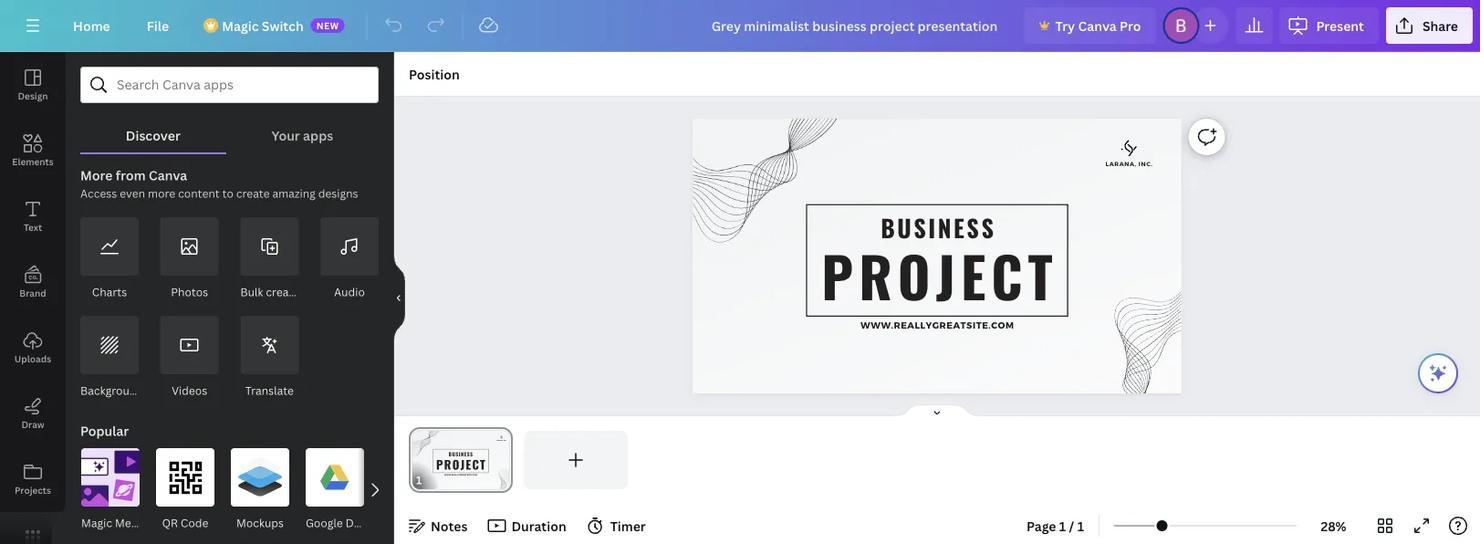 Task type: locate. For each thing, give the bounding box(es) containing it.
1 vertical spatial create
[[266, 284, 299, 299]]

to
[[222, 186, 234, 201]]

draw
[[21, 418, 44, 430]]

page
[[1027, 517, 1057, 534]]

more from canva access even more content to create amazing designs
[[80, 167, 358, 201]]

try canva pro button
[[1025, 7, 1156, 44]]

magic inside main menu bar
[[222, 17, 259, 34]]

magic switch
[[222, 17, 304, 34]]

present button
[[1280, 7, 1379, 44]]

Page title text field
[[430, 471, 437, 489]]

0 horizontal spatial 1
[[1060, 517, 1066, 534]]

bulk
[[240, 284, 263, 299]]

elements button
[[0, 118, 66, 183]]

1 vertical spatial canva
[[149, 167, 187, 184]]

1 left /
[[1060, 517, 1066, 534]]

0 vertical spatial magic
[[222, 17, 259, 34]]

main menu bar
[[0, 0, 1481, 52]]

design button
[[0, 52, 66, 118]]

brand
[[19, 287, 46, 299]]

google
[[306, 515, 343, 530]]

0 horizontal spatial magic
[[81, 515, 112, 530]]

magic
[[222, 17, 259, 34], [81, 515, 112, 530]]

magic for magic switch
[[222, 17, 259, 34]]

canva up more
[[149, 167, 187, 184]]

1 horizontal spatial magic
[[222, 17, 259, 34]]

qr code
[[162, 515, 208, 530]]

canva right try
[[1078, 17, 1117, 34]]

designs
[[318, 186, 358, 201]]

page 1 / 1
[[1027, 517, 1084, 534]]

1 horizontal spatial canva
[[1078, 17, 1117, 34]]

1 horizontal spatial 1
[[1078, 517, 1084, 534]]

0 vertical spatial create
[[236, 186, 270, 201]]

elements
[[12, 155, 54, 167]]

0 vertical spatial canva
[[1078, 17, 1117, 34]]

drive
[[346, 515, 374, 530]]

try canva pro
[[1056, 17, 1141, 34]]

create right the to
[[236, 186, 270, 201]]

charts
[[92, 284, 127, 299]]

magic for magic media
[[81, 515, 112, 530]]

popular
[[80, 422, 129, 440]]

switch
[[262, 17, 304, 34]]

magic left switch
[[222, 17, 259, 34]]

uploads
[[14, 352, 51, 365]]

file
[[147, 17, 169, 34]]

your apps
[[272, 126, 333, 144]]

from
[[116, 167, 146, 184]]

create
[[236, 186, 270, 201], [266, 284, 299, 299]]

inc.
[[1139, 160, 1153, 167]]

your
[[272, 126, 300, 144]]

translate
[[245, 383, 294, 398]]

/
[[1069, 517, 1075, 534]]

share button
[[1386, 7, 1473, 44]]

0 horizontal spatial canva
[[149, 167, 187, 184]]

2 1 from the left
[[1078, 517, 1084, 534]]

1
[[1060, 517, 1066, 534], [1078, 517, 1084, 534]]

file button
[[132, 7, 184, 44]]

your apps button
[[226, 103, 379, 152]]

hide image
[[393, 254, 405, 342]]

background
[[80, 383, 143, 398]]

1 right /
[[1078, 517, 1084, 534]]

magic left "media"
[[81, 515, 112, 530]]

apps
[[303, 126, 333, 144]]

1 vertical spatial magic
[[81, 515, 112, 530]]

projects button
[[0, 446, 66, 512]]

media
[[115, 515, 147, 530]]

canva
[[1078, 17, 1117, 34], [149, 167, 187, 184]]

hide pages image
[[894, 403, 981, 418]]

notes
[[431, 517, 468, 534]]

duration button
[[482, 511, 574, 540]]

create right bulk
[[266, 284, 299, 299]]

text button
[[0, 183, 66, 249]]



Task type: vqa. For each thing, say whether or not it's contained in the screenshot.
White #ffffff icon
no



Task type: describe. For each thing, give the bounding box(es) containing it.
google drive
[[306, 515, 374, 530]]

pro
[[1120, 17, 1141, 34]]

canva inside 'button'
[[1078, 17, 1117, 34]]

amazing
[[272, 186, 316, 201]]

28%
[[1321, 517, 1347, 534]]

bulk create
[[240, 284, 299, 299]]

magic media
[[81, 515, 147, 530]]

more
[[80, 167, 113, 184]]

home
[[73, 17, 110, 34]]

duration
[[512, 517, 567, 534]]

mockups
[[236, 515, 284, 530]]

larana, inc.
[[1106, 160, 1153, 167]]

create inside more from canva element
[[266, 284, 299, 299]]

draw button
[[0, 381, 66, 446]]

timer
[[610, 517, 646, 534]]

notes button
[[402, 511, 475, 540]]

share
[[1423, 17, 1459, 34]]

Search Canva apps search field
[[117, 68, 342, 102]]

more from canva element
[[80, 217, 379, 400]]

position
[[409, 65, 460, 83]]

text
[[24, 221, 42, 233]]

more
[[148, 186, 175, 201]]

photos
[[171, 284, 208, 299]]

design
[[18, 89, 48, 102]]

brand button
[[0, 249, 66, 315]]

code
[[181, 515, 208, 530]]

larana,
[[1106, 160, 1137, 167]]

position button
[[402, 59, 467, 89]]

side panel tab list
[[0, 52, 66, 544]]

audio
[[334, 284, 365, 299]]

discover button
[[80, 103, 226, 152]]

uploads button
[[0, 315, 66, 381]]

discover
[[126, 126, 181, 144]]

project
[[822, 234, 1059, 317]]

present
[[1317, 17, 1365, 34]]

canva assistant image
[[1428, 362, 1449, 384]]

timer button
[[581, 511, 653, 540]]

videos
[[172, 383, 207, 398]]

qr
[[162, 515, 178, 530]]

business
[[881, 210, 996, 246]]

canva inside 'more from canva access even more content to create amazing designs'
[[149, 167, 187, 184]]

try
[[1056, 17, 1075, 34]]

access
[[80, 186, 117, 201]]

new
[[316, 19, 339, 31]]

create inside 'more from canva access even more content to create amazing designs'
[[236, 186, 270, 201]]

projects
[[15, 484, 51, 496]]

28% button
[[1304, 511, 1364, 540]]

even
[[120, 186, 145, 201]]

www.reallygreatsite.com
[[861, 320, 1015, 330]]

home link
[[58, 7, 125, 44]]

page 1 image
[[409, 431, 513, 489]]

1 1 from the left
[[1060, 517, 1066, 534]]

content
[[178, 186, 220, 201]]

Design title text field
[[697, 7, 1017, 44]]



